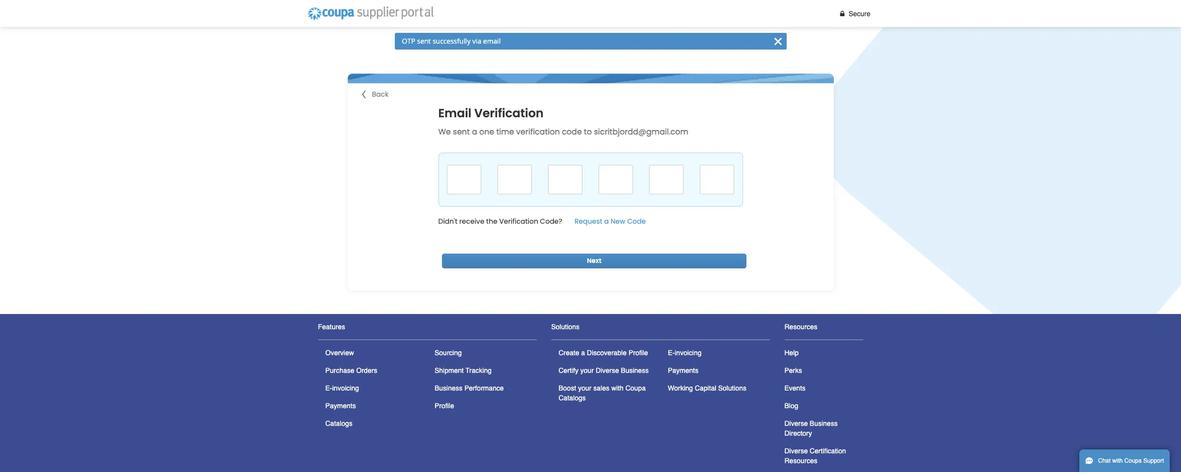 Task type: vqa. For each thing, say whether or not it's contained in the screenshot.
23th Sms from the bottom of the page
no



Task type: locate. For each thing, give the bounding box(es) containing it.
a inside button
[[604, 216, 609, 226]]

resources up help
[[785, 323, 817, 331]]

1 horizontal spatial coupa
[[1124, 458, 1142, 465]]

tracking
[[466, 367, 492, 375]]

1 vertical spatial resources
[[785, 457, 817, 465]]

a
[[472, 126, 477, 137], [604, 216, 609, 226], [581, 349, 585, 357]]

None text field
[[447, 165, 481, 194], [548, 165, 582, 194], [599, 165, 633, 194], [649, 165, 684, 194], [447, 165, 481, 194], [548, 165, 582, 194], [599, 165, 633, 194], [649, 165, 684, 194]]

orders
[[356, 367, 377, 375]]

payments up working
[[668, 367, 699, 375]]

boost your sales with coupa catalogs link
[[559, 384, 646, 402]]

catalogs inside the boost your sales with coupa catalogs
[[559, 394, 586, 402]]

shipment tracking link
[[435, 367, 492, 375]]

e-invoicing down purchase
[[325, 384, 359, 392]]

business up 'directory'
[[810, 420, 838, 428]]

verification up time
[[474, 105, 544, 121]]

1 resources from the top
[[785, 323, 817, 331]]

e- up working
[[668, 349, 675, 357]]

0 vertical spatial resources
[[785, 323, 817, 331]]

0 horizontal spatial invoicing
[[332, 384, 359, 392]]

1 vertical spatial payments
[[325, 402, 356, 410]]

invoicing
[[675, 349, 702, 357], [332, 384, 359, 392]]

verification
[[516, 126, 560, 137]]

1 vertical spatial verification
[[499, 216, 538, 226]]

profile
[[629, 349, 648, 357], [435, 402, 454, 410]]

0 vertical spatial payments link
[[668, 367, 699, 375]]

code
[[562, 126, 582, 137]]

1 vertical spatial payments link
[[325, 402, 356, 410]]

payments link up working
[[668, 367, 699, 375]]

the
[[486, 216, 497, 226]]

1 vertical spatial coupa
[[1124, 458, 1142, 465]]

didn't
[[438, 216, 458, 226]]

diverse inside "diverse certification resources"
[[785, 447, 808, 455]]

e-invoicing
[[668, 349, 702, 357], [325, 384, 359, 392]]

resources
[[785, 323, 817, 331], [785, 457, 817, 465]]

perks
[[785, 367, 802, 375]]

2 vertical spatial business
[[810, 420, 838, 428]]

chat with coupa support
[[1098, 458, 1164, 465]]

invoicing for bottom the e-invoicing link
[[332, 384, 359, 392]]

your for certify
[[580, 367, 594, 375]]

sent
[[417, 36, 431, 46], [453, 126, 470, 137]]

resources down 'directory'
[[785, 457, 817, 465]]

your left sales
[[578, 384, 592, 392]]

create a discoverable profile
[[559, 349, 648, 357]]

with right sales
[[611, 384, 624, 392]]

profile link
[[435, 402, 454, 410]]

a right create in the left of the page
[[581, 349, 585, 357]]

1 vertical spatial business
[[435, 384, 463, 392]]

profile down business performance link
[[435, 402, 454, 410]]

your right certify
[[580, 367, 594, 375]]

0 vertical spatial sent
[[417, 36, 431, 46]]

0 vertical spatial solutions
[[551, 323, 580, 331]]

0 vertical spatial e-invoicing
[[668, 349, 702, 357]]

sent inside email verification we sent a one time verification code to sicritbjordd@gmail.com
[[453, 126, 470, 137]]

invoicing for the right the e-invoicing link
[[675, 349, 702, 357]]

None text field
[[498, 165, 532, 194], [700, 165, 734, 194], [498, 165, 532, 194], [700, 165, 734, 194]]

1 vertical spatial solutions
[[718, 384, 747, 392]]

e-
[[668, 349, 675, 357], [325, 384, 332, 392]]

2 resources from the top
[[785, 457, 817, 465]]

e-invoicing link
[[668, 349, 702, 357], [325, 384, 359, 392]]

solutions up create in the left of the page
[[551, 323, 580, 331]]

invoicing up working
[[675, 349, 702, 357]]

1 vertical spatial diverse
[[785, 420, 808, 428]]

0 horizontal spatial coupa
[[626, 384, 646, 392]]

diverse for diverse certification resources
[[785, 447, 808, 455]]

payments link
[[668, 367, 699, 375], [325, 402, 356, 410]]

sicritbjordd@gmail.com
[[594, 126, 688, 137]]

1 horizontal spatial payments link
[[668, 367, 699, 375]]

0 vertical spatial with
[[611, 384, 624, 392]]

diverse
[[596, 367, 619, 375], [785, 420, 808, 428], [785, 447, 808, 455]]

payments link up catalogs link
[[325, 402, 356, 410]]

boost your sales with coupa catalogs
[[559, 384, 646, 402]]

e- for the right the e-invoicing link
[[668, 349, 675, 357]]

1 horizontal spatial e-invoicing
[[668, 349, 702, 357]]

business
[[621, 367, 649, 375], [435, 384, 463, 392], [810, 420, 838, 428]]

verification right the
[[499, 216, 538, 226]]

with
[[611, 384, 624, 392], [1112, 458, 1123, 465]]

0 vertical spatial business
[[621, 367, 649, 375]]

create a discoverable profile link
[[559, 349, 648, 357]]

coupa
[[626, 384, 646, 392], [1124, 458, 1142, 465]]

1 horizontal spatial profile
[[629, 349, 648, 357]]

1 vertical spatial profile
[[435, 402, 454, 410]]

a for request
[[604, 216, 609, 226]]

0 horizontal spatial e-
[[325, 384, 332, 392]]

2 vertical spatial a
[[581, 349, 585, 357]]

1 vertical spatial invoicing
[[332, 384, 359, 392]]

verification inside email verification we sent a one time verification code to sicritbjordd@gmail.com
[[474, 105, 544, 121]]

1 vertical spatial sent
[[453, 126, 470, 137]]

diverse up 'directory'
[[785, 420, 808, 428]]

2 vertical spatial diverse
[[785, 447, 808, 455]]

business down discoverable
[[621, 367, 649, 375]]

blog link
[[785, 402, 798, 410]]

diverse down discoverable
[[596, 367, 619, 375]]

otp
[[402, 36, 415, 46]]

resources link
[[785, 323, 817, 331]]

0 vertical spatial coupa
[[626, 384, 646, 392]]

0 horizontal spatial payments link
[[325, 402, 356, 410]]

0 vertical spatial e-
[[668, 349, 675, 357]]

0 horizontal spatial business
[[435, 384, 463, 392]]

0 horizontal spatial with
[[611, 384, 624, 392]]

1 horizontal spatial catalogs
[[559, 394, 586, 402]]

profile right discoverable
[[629, 349, 648, 357]]

1 vertical spatial catalogs
[[325, 420, 353, 428]]

sourcing link
[[435, 349, 462, 357]]

diverse for diverse business directory
[[785, 420, 808, 428]]

capital
[[695, 384, 716, 392]]

1 horizontal spatial invoicing
[[675, 349, 702, 357]]

2 horizontal spatial a
[[604, 216, 609, 226]]

solutions right capital
[[718, 384, 747, 392]]

payments up catalogs link
[[325, 402, 356, 410]]

coupa right sales
[[626, 384, 646, 392]]

0 vertical spatial your
[[580, 367, 594, 375]]

e-invoicing up working
[[668, 349, 702, 357]]

we
[[438, 126, 451, 137]]

sent right otp on the left
[[417, 36, 431, 46]]

verification
[[474, 105, 544, 121], [499, 216, 538, 226]]

0 horizontal spatial a
[[472, 126, 477, 137]]

catalogs link
[[325, 420, 353, 428]]

catalogs
[[559, 394, 586, 402], [325, 420, 353, 428]]

your for boost
[[578, 384, 592, 392]]

e-invoicing link up working
[[668, 349, 702, 357]]

email verification we sent a one time verification code to sicritbjordd@gmail.com
[[438, 105, 688, 137]]

solutions
[[551, 323, 580, 331], [718, 384, 747, 392]]

0 vertical spatial catalogs
[[559, 394, 586, 402]]

a left one
[[472, 126, 477, 137]]

your inside the boost your sales with coupa catalogs
[[578, 384, 592, 392]]

with inside the boost your sales with coupa catalogs
[[611, 384, 624, 392]]

2 horizontal spatial business
[[810, 420, 838, 428]]

0 vertical spatial invoicing
[[675, 349, 702, 357]]

help link
[[785, 349, 799, 357]]

0 vertical spatial payments
[[668, 367, 699, 375]]

1 vertical spatial a
[[604, 216, 609, 226]]

sent right 'we'
[[453, 126, 470, 137]]

0 vertical spatial a
[[472, 126, 477, 137]]

0 horizontal spatial e-invoicing
[[325, 384, 359, 392]]

next
[[587, 256, 602, 266]]

1 vertical spatial your
[[578, 384, 592, 392]]

0 horizontal spatial catalogs
[[325, 420, 353, 428]]

1 vertical spatial e-invoicing
[[325, 384, 359, 392]]

1 horizontal spatial a
[[581, 349, 585, 357]]

1 horizontal spatial sent
[[453, 126, 470, 137]]

1 vertical spatial e-invoicing link
[[325, 384, 359, 392]]

sales
[[593, 384, 609, 392]]

e- down purchase
[[325, 384, 332, 392]]

1 horizontal spatial e-
[[668, 349, 675, 357]]

a left new
[[604, 216, 609, 226]]

with right chat
[[1112, 458, 1123, 465]]

business down shipment on the left bottom
[[435, 384, 463, 392]]

e-invoicing link down purchase
[[325, 384, 359, 392]]

diverse inside diverse business directory
[[785, 420, 808, 428]]

0 vertical spatial verification
[[474, 105, 544, 121]]

1 horizontal spatial solutions
[[718, 384, 747, 392]]

1 horizontal spatial with
[[1112, 458, 1123, 465]]

payments
[[668, 367, 699, 375], [325, 402, 356, 410]]

0 horizontal spatial solutions
[[551, 323, 580, 331]]

diverse down 'directory'
[[785, 447, 808, 455]]

1 vertical spatial e-
[[325, 384, 332, 392]]

1 vertical spatial with
[[1112, 458, 1123, 465]]

purchase orders
[[325, 367, 377, 375]]

coupa left support
[[1124, 458, 1142, 465]]

0 horizontal spatial e-invoicing link
[[325, 384, 359, 392]]

0 vertical spatial e-invoicing link
[[668, 349, 702, 357]]

events
[[785, 384, 806, 392]]

invoicing down purchase
[[332, 384, 359, 392]]

your
[[580, 367, 594, 375], [578, 384, 592, 392]]

request a new code
[[575, 216, 646, 226]]

1 horizontal spatial business
[[621, 367, 649, 375]]

back
[[372, 89, 389, 99]]

coupa inside button
[[1124, 458, 1142, 465]]



Task type: describe. For each thing, give the bounding box(es) containing it.
overview
[[325, 349, 354, 357]]

support
[[1143, 458, 1164, 465]]

email
[[483, 36, 501, 46]]

a inside email verification we sent a one time verification code to sicritbjordd@gmail.com
[[472, 126, 477, 137]]

chat
[[1098, 458, 1111, 465]]

0 horizontal spatial payments
[[325, 402, 356, 410]]

request
[[575, 216, 602, 226]]

business performance link
[[435, 384, 504, 392]]

working
[[668, 384, 693, 392]]

working capital solutions
[[668, 384, 747, 392]]

with inside button
[[1112, 458, 1123, 465]]

0 vertical spatial diverse
[[596, 367, 619, 375]]

fw image
[[838, 10, 847, 17]]

purchase orders link
[[325, 367, 377, 375]]

discoverable
[[587, 349, 627, 357]]

one
[[479, 126, 494, 137]]

0 vertical spatial profile
[[629, 349, 648, 357]]

otp sent successfully via email
[[402, 36, 501, 46]]

coupa inside the boost your sales with coupa catalogs
[[626, 384, 646, 392]]

1 horizontal spatial payments
[[668, 367, 699, 375]]

perks link
[[785, 367, 802, 375]]

secure
[[849, 10, 871, 17]]

events link
[[785, 384, 806, 392]]

a for create
[[581, 349, 585, 357]]

coupa supplier portal image
[[303, 3, 438, 24]]

back button
[[362, 89, 389, 100]]

business inside diverse business directory
[[810, 420, 838, 428]]

certify
[[559, 367, 579, 375]]

request a new code button
[[575, 216, 646, 227]]

certify your diverse business
[[559, 367, 649, 375]]

new
[[611, 216, 625, 226]]

working capital solutions link
[[668, 384, 747, 392]]

boost
[[559, 384, 576, 392]]

code?
[[540, 216, 562, 226]]

certification
[[810, 447, 846, 455]]

overview link
[[325, 349, 354, 357]]

resources inside "diverse certification resources"
[[785, 457, 817, 465]]

diverse business directory
[[785, 420, 838, 437]]

1 horizontal spatial e-invoicing link
[[668, 349, 702, 357]]

shipment tracking
[[435, 367, 492, 375]]

sourcing
[[435, 349, 462, 357]]

0 horizontal spatial profile
[[435, 402, 454, 410]]

didn't receive the verification code?
[[438, 216, 562, 226]]

email
[[438, 105, 472, 121]]

shipment
[[435, 367, 464, 375]]

help
[[785, 349, 799, 357]]

0 horizontal spatial sent
[[417, 36, 431, 46]]

successfully
[[433, 36, 471, 46]]

business performance
[[435, 384, 504, 392]]

directory
[[785, 430, 812, 437]]

to
[[584, 126, 592, 137]]

blog
[[785, 402, 798, 410]]

features
[[318, 323, 345, 331]]

create
[[559, 349, 579, 357]]

performance
[[464, 384, 504, 392]]

time
[[496, 126, 514, 137]]

chat with coupa support button
[[1080, 450, 1170, 472]]

e- for bottom the e-invoicing link
[[325, 384, 332, 392]]

code
[[627, 216, 646, 226]]

diverse business directory link
[[785, 420, 838, 437]]

receive
[[459, 216, 484, 226]]

purchase
[[325, 367, 354, 375]]

certify your diverse business link
[[559, 367, 649, 375]]

next button
[[442, 254, 747, 268]]

diverse certification resources link
[[785, 447, 846, 465]]

via
[[472, 36, 481, 46]]

diverse certification resources
[[785, 447, 846, 465]]



